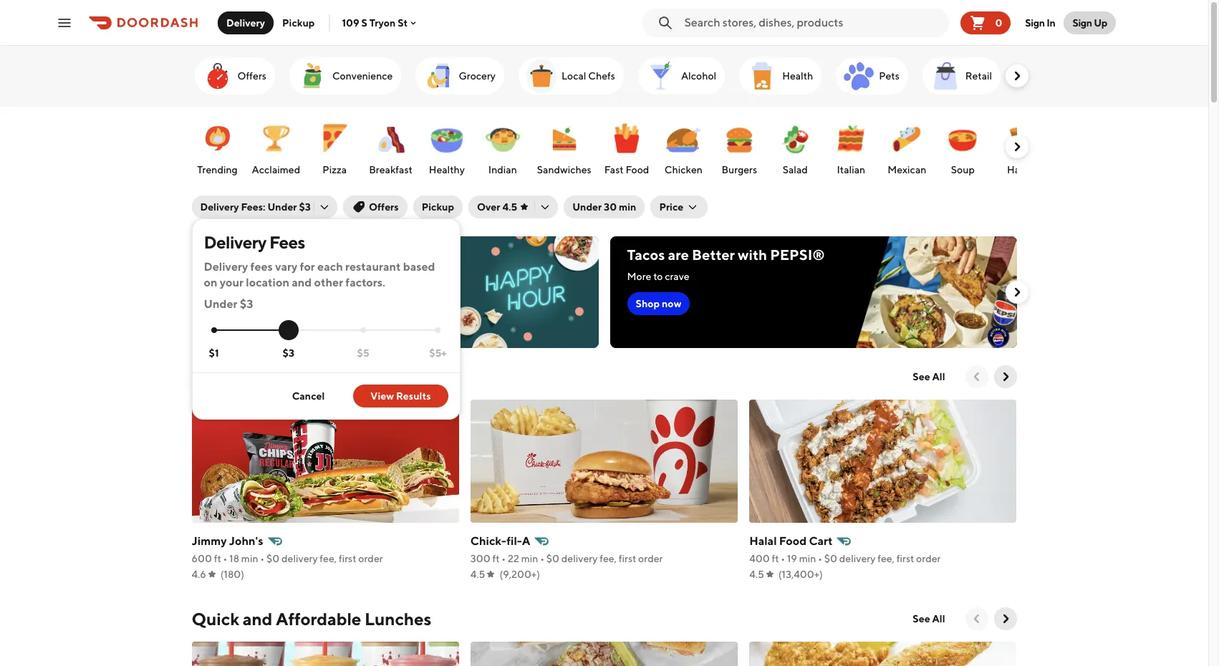 Task type: vqa. For each thing, say whether or not it's contained in the screenshot.


Task type: describe. For each thing, give the bounding box(es) containing it.
factors.
[[345, 276, 385, 289]]

$5 stars and over image
[[360, 328, 366, 333]]

now
[[662, 298, 681, 309]]

chefs
[[588, 70, 615, 82]]

$5
[[357, 347, 369, 359]]

john's
[[229, 534, 263, 548]]

fees:
[[241, 201, 265, 213]]

pets link
[[836, 57, 908, 95]]

0
[[995, 17, 1002, 28]]

min for jimmy john's
[[241, 553, 258, 564]]

see all link for fastest near you
[[904, 365, 954, 388]]

fastest near you link
[[192, 365, 325, 388]]

1 vertical spatial pickup button
[[413, 196, 463, 218]]

breakfast
[[369, 164, 412, 175]]

0 horizontal spatial pickup button
[[274, 11, 323, 34]]

local chefs
[[562, 70, 615, 82]]

300 ft • 22 min • $​0 delivery fee, first order
[[470, 553, 663, 564]]

you
[[295, 367, 325, 387]]

salad
[[783, 164, 808, 175]]

5pm
[[269, 288, 290, 299]]

109
[[342, 17, 359, 28]]

st
[[398, 17, 408, 28]]

$1 stars and over image
[[211, 328, 217, 333]]

see all for fastest near you
[[913, 371, 945, 383]]

fee, for halal food cart
[[878, 553, 895, 564]]

tryon
[[369, 17, 396, 28]]

chick-
[[470, 534, 507, 548]]

s
[[361, 17, 367, 28]]

halal for halal
[[1007, 164, 1031, 175]]

ft for jimmy
[[214, 553, 221, 564]]

jimmy
[[192, 534, 227, 548]]

quick and affordable lunches
[[192, 609, 431, 629]]

more
[[292, 246, 327, 263]]

are
[[668, 246, 689, 263]]

400
[[749, 553, 770, 564]]

open menu image
[[56, 14, 73, 31]]

$​0 for chick-fil-a
[[546, 553, 559, 564]]

chick-fil-a
[[470, 534, 530, 548]]

quick and affordable lunches link
[[192, 607, 431, 630]]

109 s tryon st button
[[342, 17, 419, 28]]

pets image
[[842, 59, 876, 93]]

order for halal food cart
[[916, 553, 941, 564]]

fees
[[250, 260, 273, 274]]

min inside button
[[619, 201, 636, 213]]

burgers
[[722, 164, 757, 175]]

alcohol link
[[638, 57, 725, 95]]

0 button
[[961, 11, 1011, 34]]

400 ft • 19 min • $​0 delivery fee, first order
[[749, 553, 941, 564]]

jimmy john's
[[192, 534, 263, 548]]

under $3
[[204, 297, 253, 311]]

health link
[[739, 57, 822, 95]]

trending link
[[193, 114, 242, 180]]

over 4.5
[[477, 201, 517, 213]]

19
[[787, 553, 797, 564]]

shop
[[636, 298, 660, 309]]

delivery fees: under $3
[[200, 201, 311, 213]]

indian
[[488, 164, 517, 175]]

shop now
[[636, 298, 681, 309]]

min for halal food cart
[[799, 553, 816, 564]]

alcohol image
[[644, 59, 678, 93]]

Store search: begin typing to search for stores available on DoorDash text field
[[684, 15, 944, 30]]

0 vertical spatial $3
[[299, 201, 311, 213]]

offers link
[[194, 57, 275, 95]]

min for chick-fil-a
[[521, 553, 538, 564]]

-
[[263, 288, 267, 299]]

fast
[[604, 164, 624, 175]]

3 • from the left
[[502, 553, 506, 564]]

see for fastest near you
[[913, 371, 930, 383]]

based
[[403, 260, 435, 274]]

italian
[[837, 164, 865, 175]]

sign in
[[1025, 17, 1055, 28]]

25%
[[244, 246, 272, 263]]

local chefs image
[[524, 59, 559, 93]]

food for halal
[[779, 534, 807, 548]]

every day 2 - 5pm
[[209, 288, 290, 299]]

more
[[627, 271, 651, 282]]

grocery
[[459, 70, 496, 82]]

view
[[371, 390, 394, 402]]

local
[[562, 70, 586, 82]]

alcohol
[[681, 70, 716, 82]]

1 • from the left
[[223, 553, 227, 564]]

delivery for halal food cart
[[839, 553, 876, 564]]

see for quick and affordable lunches
[[913, 613, 930, 625]]

view results button
[[353, 385, 448, 408]]

health
[[782, 70, 813, 82]]

to
[[653, 271, 663, 282]]

delivery fees
[[204, 232, 305, 252]]

healthy
[[429, 164, 465, 175]]

(180)
[[220, 569, 244, 580]]

and inside delivery fees vary for each restaurant based on your location and other factors.
[[292, 276, 312, 289]]

fees
[[269, 232, 305, 252]]

(9,200+)
[[500, 569, 540, 580]]

109 s tryon st
[[342, 17, 408, 28]]

every
[[209, 288, 235, 299]]

$​0 for jimmy john's
[[266, 553, 280, 564]]

location
[[246, 276, 289, 289]]

retail
[[965, 70, 992, 82]]

restaurant
[[345, 260, 401, 274]]

fee, for chick-fil-a
[[600, 553, 617, 564]]

4.5 for halal
[[749, 569, 764, 580]]

fastest
[[192, 367, 249, 387]]

offers button
[[343, 196, 407, 218]]

see all for quick and affordable lunches
[[913, 613, 945, 625]]

soup
[[951, 164, 975, 175]]



Task type: locate. For each thing, give the bounding box(es) containing it.
under right fees:
[[268, 201, 297, 213]]

0 horizontal spatial sign
[[1025, 17, 1045, 28]]

1 horizontal spatial $​0
[[546, 553, 559, 564]]

delivery for jimmy john's
[[282, 553, 318, 564]]

1 horizontal spatial under
[[268, 201, 297, 213]]

ft right 300
[[492, 553, 500, 564]]

2 horizontal spatial first
[[897, 553, 914, 564]]

local chefs link
[[519, 57, 624, 95]]

sign left up at the top right
[[1073, 17, 1092, 28]]

delivery up your
[[204, 260, 248, 274]]

fil-
[[507, 534, 522, 548]]

18
[[229, 553, 239, 564]]

0 horizontal spatial $​0
[[266, 553, 280, 564]]

previous button of carousel image
[[970, 370, 984, 384], [970, 612, 984, 626]]

2 sign from the left
[[1073, 17, 1092, 28]]

2 horizontal spatial 4.5
[[749, 569, 764, 580]]

1 horizontal spatial fee,
[[600, 553, 617, 564]]

$​0 right "22"
[[546, 553, 559, 564]]

• right "22"
[[540, 553, 544, 564]]

see all link for quick and affordable lunches
[[904, 607, 954, 630]]

2 $​0 from the left
[[546, 553, 559, 564]]

delivery up quick and affordable lunches
[[282, 553, 318, 564]]

3 order from the left
[[916, 553, 941, 564]]

0 horizontal spatial and
[[243, 609, 272, 629]]

delivery left fees:
[[200, 201, 239, 213]]

4.5 inside button
[[502, 201, 517, 213]]

on inside "save 25% or more on happy hour restaurants"
[[329, 246, 346, 263]]

2 fee, from the left
[[600, 553, 617, 564]]

0 horizontal spatial offers
[[237, 70, 266, 82]]

on inside delivery fees vary for each restaurant based on your location and other factors.
[[204, 276, 217, 289]]

1 horizontal spatial offers
[[369, 201, 399, 213]]

• down john's
[[260, 553, 264, 564]]

better
[[692, 246, 735, 263]]

0 horizontal spatial under
[[204, 297, 237, 311]]

0 vertical spatial offers
[[237, 70, 266, 82]]

previous button of carousel image for fastest near you
[[970, 370, 984, 384]]

1 horizontal spatial sign
[[1073, 17, 1092, 28]]

see
[[913, 371, 930, 383], [913, 613, 930, 625]]

under inside button
[[572, 201, 602, 213]]

1 horizontal spatial delivery
[[561, 553, 598, 564]]

0 horizontal spatial on
[[204, 276, 217, 289]]

food for fast
[[626, 164, 649, 175]]

ft right 400
[[772, 553, 779, 564]]

1 horizontal spatial pickup
[[422, 201, 454, 213]]

sign up link
[[1064, 11, 1116, 34]]

• left "22"
[[502, 553, 506, 564]]

delivery right "22"
[[561, 553, 598, 564]]

fee,
[[320, 553, 337, 564], [600, 553, 617, 564], [878, 553, 895, 564]]

cancel button
[[275, 385, 342, 408]]

first for halal food cart
[[897, 553, 914, 564]]

2 horizontal spatial fee,
[[878, 553, 895, 564]]

0 vertical spatial halal
[[1007, 164, 1031, 175]]

2 horizontal spatial order
[[916, 553, 941, 564]]

retail link
[[922, 57, 1001, 95]]

over 4.5 button
[[468, 196, 558, 218]]

0 vertical spatial previous button of carousel image
[[970, 370, 984, 384]]

offers
[[237, 70, 266, 82], [369, 201, 399, 213]]

3 ft from the left
[[772, 553, 779, 564]]

4 • from the left
[[540, 553, 544, 564]]

2 horizontal spatial ft
[[772, 553, 779, 564]]

2 horizontal spatial under
[[572, 201, 602, 213]]

save
[[209, 246, 241, 263]]

delivery up offers link
[[226, 17, 265, 28]]

(13,400+)
[[778, 569, 823, 580]]

0 vertical spatial see
[[913, 371, 930, 383]]

under 30 min button
[[564, 196, 645, 218]]

ft for halal
[[772, 553, 779, 564]]

acclaimed link
[[249, 114, 303, 180]]

ft for chick-
[[492, 553, 500, 564]]

1 horizontal spatial on
[[329, 246, 346, 263]]

fee, for jimmy john's
[[320, 553, 337, 564]]

0 horizontal spatial first
[[339, 553, 356, 564]]

1 vertical spatial see
[[913, 613, 930, 625]]

sign left in
[[1025, 17, 1045, 28]]

2 see all link from the top
[[904, 607, 954, 630]]

sign up
[[1073, 17, 1107, 28]]

1 horizontal spatial pickup button
[[413, 196, 463, 218]]

lunches
[[365, 609, 431, 629]]

food up 19
[[779, 534, 807, 548]]

2 ft from the left
[[492, 553, 500, 564]]

halal up 400
[[749, 534, 777, 548]]

cancel
[[292, 390, 325, 402]]

on right more
[[329, 246, 346, 263]]

halal right soup
[[1007, 164, 1031, 175]]

all
[[932, 371, 945, 383], [932, 613, 945, 625]]

3 first from the left
[[897, 553, 914, 564]]

under down your
[[204, 297, 237, 311]]

a
[[522, 534, 530, 548]]

3 fee, from the left
[[878, 553, 895, 564]]

4.5 for chick-
[[470, 569, 485, 580]]

1 vertical spatial pickup
[[422, 201, 454, 213]]

600 ft • 18 min • $​0 delivery fee, first order
[[192, 553, 383, 564]]

food
[[626, 164, 649, 175], [779, 534, 807, 548]]

0 horizontal spatial fee,
[[320, 553, 337, 564]]

2 order from the left
[[638, 553, 663, 564]]

for
[[300, 260, 315, 274]]

price button
[[651, 196, 708, 218]]

0 horizontal spatial halal
[[749, 534, 777, 548]]

22
[[508, 553, 519, 564]]

sign for sign in
[[1025, 17, 1045, 28]]

2 first from the left
[[619, 553, 636, 564]]

2 see from the top
[[913, 613, 930, 625]]

pickup button left 109
[[274, 11, 323, 34]]

$​0 right 18 at the left of the page
[[266, 553, 280, 564]]

delivery
[[282, 553, 318, 564], [561, 553, 598, 564], [839, 553, 876, 564]]

1 horizontal spatial and
[[292, 276, 312, 289]]

2 all from the top
[[932, 613, 945, 625]]

halal
[[1007, 164, 1031, 175], [749, 534, 777, 548]]

more to crave
[[627, 271, 690, 282]]

min right 19
[[799, 553, 816, 564]]

restaurants
[[245, 264, 321, 280]]

1 see all link from the top
[[904, 365, 954, 388]]

convenience image
[[295, 59, 329, 93]]

1 vertical spatial all
[[932, 613, 945, 625]]

sign in link
[[1017, 8, 1064, 37]]

all for fastest near you
[[932, 371, 945, 383]]

delivery inside delivery fees vary for each restaurant based on your location and other factors.
[[204, 260, 248, 274]]

0 horizontal spatial order
[[358, 553, 383, 564]]

and right quick at the left bottom of the page
[[243, 609, 272, 629]]

• down cart
[[818, 553, 822, 564]]

order
[[358, 553, 383, 564], [638, 553, 663, 564], [916, 553, 941, 564]]

delivery for delivery fees
[[204, 232, 266, 252]]

2 delivery from the left
[[561, 553, 598, 564]]

0 vertical spatial pickup
[[282, 17, 315, 28]]

quick
[[192, 609, 239, 629]]

•
[[223, 553, 227, 564], [260, 553, 264, 564], [502, 553, 506, 564], [540, 553, 544, 564], [781, 553, 785, 564], [818, 553, 822, 564]]

fast food
[[604, 164, 649, 175]]

delivery for delivery fees vary for each restaurant based on your location and other factors.
[[204, 260, 248, 274]]

on left your
[[204, 276, 217, 289]]

1 vertical spatial previous button of carousel image
[[970, 612, 984, 626]]

delivery for chick-fil-a
[[561, 553, 598, 564]]

1 see from the top
[[913, 371, 930, 383]]

trending
[[197, 164, 238, 175]]

1 all from the top
[[932, 371, 945, 383]]

pepsi®
[[770, 246, 825, 263]]

4.6
[[192, 569, 206, 580]]

1 vertical spatial halal
[[749, 534, 777, 548]]

0 vertical spatial see all link
[[904, 365, 954, 388]]

affordable
[[276, 609, 361, 629]]

your
[[220, 276, 244, 289]]

delivery inside the delivery button
[[226, 17, 265, 28]]

and down for
[[292, 276, 312, 289]]

1 first from the left
[[339, 553, 356, 564]]

1 ft from the left
[[214, 553, 221, 564]]

order for jimmy john's
[[358, 553, 383, 564]]

$​0 down cart
[[824, 553, 837, 564]]

halal food cart
[[749, 534, 833, 548]]

300
[[470, 553, 490, 564]]

1 horizontal spatial food
[[779, 534, 807, 548]]

1 vertical spatial $3
[[240, 297, 253, 311]]

happy
[[349, 246, 393, 263]]

1 sign from the left
[[1025, 17, 1045, 28]]

sandwiches
[[537, 164, 591, 175]]

4.5 down 400
[[749, 569, 764, 580]]

delivery for delivery
[[226, 17, 265, 28]]

min right 18 at the left of the page
[[241, 553, 258, 564]]

1 horizontal spatial first
[[619, 553, 636, 564]]

1 vertical spatial and
[[243, 609, 272, 629]]

retail image
[[928, 59, 963, 93]]

save 25% or more on happy hour restaurants
[[209, 246, 393, 280]]

$3 up fees
[[299, 201, 311, 213]]

view results
[[371, 390, 431, 402]]

offers right offers image on the left top
[[237, 70, 266, 82]]

all for quick and affordable lunches
[[932, 613, 945, 625]]

1 horizontal spatial $3
[[283, 347, 294, 359]]

delivery right 19
[[839, 553, 876, 564]]

1 horizontal spatial halal
[[1007, 164, 1031, 175]]

health image
[[745, 59, 779, 93]]

4.5 right over on the left top
[[502, 201, 517, 213]]

other
[[314, 276, 343, 289]]

0 horizontal spatial $3
[[240, 297, 253, 311]]

1 vertical spatial see all
[[913, 613, 945, 625]]

2 horizontal spatial $​0
[[824, 553, 837, 564]]

under for under $3
[[204, 297, 237, 311]]

$5+
[[429, 347, 447, 359]]

first for chick-fil-a
[[619, 553, 636, 564]]

ft right 600
[[214, 553, 221, 564]]

fastest near you
[[192, 367, 325, 387]]

hour
[[209, 264, 242, 280]]

over
[[477, 201, 500, 213]]

0 vertical spatial on
[[329, 246, 346, 263]]

1 see all from the top
[[913, 371, 945, 383]]

1 vertical spatial on
[[204, 276, 217, 289]]

acclaimed
[[252, 164, 300, 175]]

$3 left 2
[[240, 297, 253, 311]]

min right "22"
[[521, 553, 538, 564]]

1 vertical spatial food
[[779, 534, 807, 548]]

delivery button
[[218, 11, 274, 34]]

order for chick-fil-a
[[638, 553, 663, 564]]

0 horizontal spatial delivery
[[282, 553, 318, 564]]

halal for halal food cart
[[749, 534, 777, 548]]

1 previous button of carousel image from the top
[[970, 370, 984, 384]]

3 $​0 from the left
[[824, 553, 837, 564]]

2 horizontal spatial delivery
[[839, 553, 876, 564]]

delivery up hour
[[204, 232, 266, 252]]

• left 18 at the left of the page
[[223, 553, 227, 564]]

offers inside button
[[369, 201, 399, 213]]

0 vertical spatial all
[[932, 371, 945, 383]]

1 $​0 from the left
[[266, 553, 280, 564]]

2 vertical spatial $3
[[283, 347, 294, 359]]

5 • from the left
[[781, 553, 785, 564]]

$3 stars and over image
[[286, 328, 291, 333]]

sign for sign up
[[1073, 17, 1092, 28]]

0 horizontal spatial 4.5
[[470, 569, 485, 580]]

1 horizontal spatial order
[[638, 553, 663, 564]]

6 • from the left
[[818, 553, 822, 564]]

$1
[[209, 347, 219, 359]]

see all
[[913, 371, 945, 383], [913, 613, 945, 625]]

2 • from the left
[[260, 553, 264, 564]]

1 vertical spatial see all link
[[904, 607, 954, 630]]

0 vertical spatial pickup button
[[274, 11, 323, 34]]

2 previous button of carousel image from the top
[[970, 612, 984, 626]]

offers down breakfast at the top left
[[369, 201, 399, 213]]

first for jimmy john's
[[339, 553, 356, 564]]

food right the fast
[[626, 164, 649, 175]]

3 delivery from the left
[[839, 553, 876, 564]]

min right the 30
[[619, 201, 636, 213]]

under left the 30
[[572, 201, 602, 213]]

price
[[659, 201, 684, 213]]

pickup down healthy
[[422, 201, 454, 213]]

1 fee, from the left
[[320, 553, 337, 564]]

in
[[1047, 17, 1055, 28]]

results
[[396, 390, 431, 402]]

$3 down $3 stars and over icon
[[283, 347, 294, 359]]

shop now button
[[627, 292, 690, 315]]

0 vertical spatial see all
[[913, 371, 945, 383]]

first
[[339, 553, 356, 564], [619, 553, 636, 564], [897, 553, 914, 564]]

pickup left 109
[[282, 17, 315, 28]]

next button of carousel image
[[1010, 69, 1024, 83], [1010, 140, 1024, 154], [1010, 285, 1024, 299], [998, 370, 1012, 384], [998, 612, 1012, 626]]

2 see all from the top
[[913, 613, 945, 625]]

cart
[[809, 534, 833, 548]]

up
[[1094, 17, 1107, 28]]

grocery image
[[422, 59, 456, 93]]

1 order from the left
[[358, 553, 383, 564]]

pickup button down healthy
[[413, 196, 463, 218]]

2
[[255, 288, 261, 299]]

previous button of carousel image for quick and affordable lunches
[[970, 612, 984, 626]]

4.5 down 300
[[470, 569, 485, 580]]

1 horizontal spatial 4.5
[[502, 201, 517, 213]]

$5+ stars and over image
[[435, 328, 441, 333]]

0 horizontal spatial ft
[[214, 553, 221, 564]]

under for under 30 min
[[572, 201, 602, 213]]

delivery for delivery fees: under $3
[[200, 201, 239, 213]]

$​0 for halal food cart
[[824, 553, 837, 564]]

0 vertical spatial food
[[626, 164, 649, 175]]

0 vertical spatial and
[[292, 276, 312, 289]]

0 horizontal spatial food
[[626, 164, 649, 175]]

$​0
[[266, 553, 280, 564], [546, 553, 559, 564], [824, 553, 837, 564]]

30
[[604, 201, 617, 213]]

grocery link
[[416, 57, 504, 95]]

0 horizontal spatial pickup
[[282, 17, 315, 28]]

pickup
[[282, 17, 315, 28], [422, 201, 454, 213]]

• left 19
[[781, 553, 785, 564]]

1 vertical spatial offers
[[369, 201, 399, 213]]

each
[[317, 260, 343, 274]]

1 delivery from the left
[[282, 553, 318, 564]]

2 horizontal spatial $3
[[299, 201, 311, 213]]

mexican
[[888, 164, 926, 175]]

offers image
[[200, 59, 235, 93]]

1 horizontal spatial ft
[[492, 553, 500, 564]]



